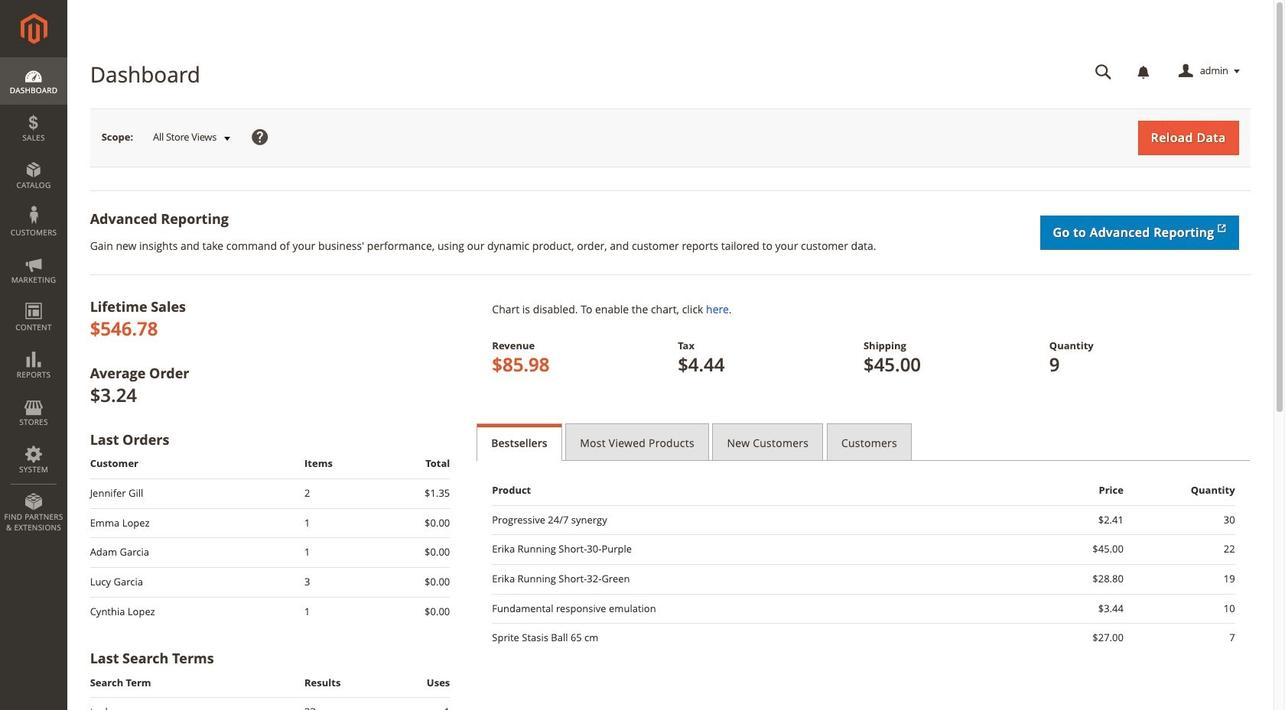 Task type: vqa. For each thing, say whether or not it's contained in the screenshot.
menu
no



Task type: locate. For each thing, give the bounding box(es) containing it.
magento admin panel image
[[20, 13, 47, 44]]

None text field
[[1084, 58, 1123, 85]]

menu bar
[[0, 57, 67, 541]]

tab list
[[477, 424, 1250, 461]]



